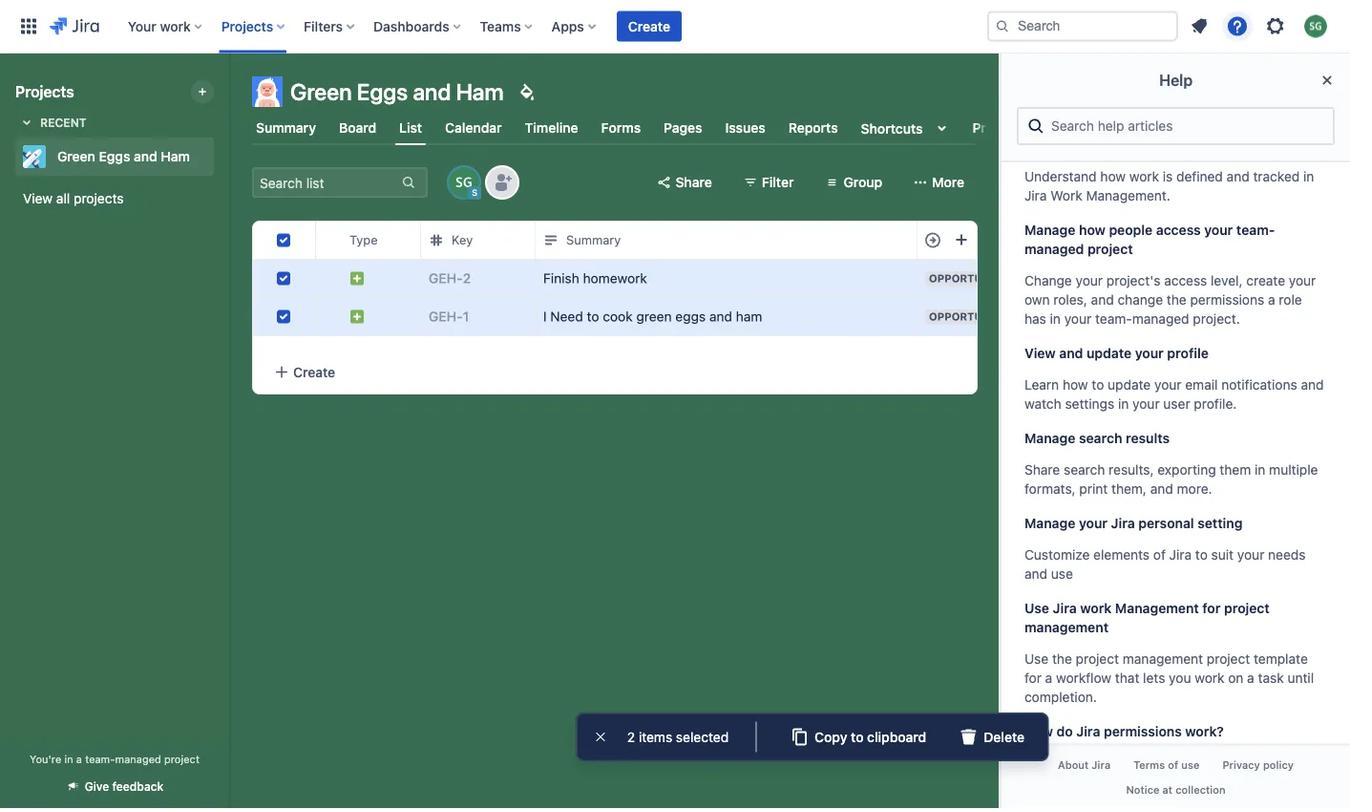 Task type: describe. For each thing, give the bounding box(es) containing it.
notice
[[1127, 783, 1160, 796]]

close image
[[1316, 69, 1339, 92]]

a up completion.
[[1046, 670, 1053, 686]]

green eggs and ham inside green eggs and ham link
[[57, 149, 190, 164]]

privacy policy
[[1223, 759, 1294, 772]]

calendar link
[[441, 111, 506, 145]]

2 items selected
[[627, 729, 729, 745]]

on
[[1229, 670, 1244, 686]]

green eggs and ham link
[[15, 138, 206, 176]]

collection
[[1176, 783, 1226, 796]]

role
[[1279, 292, 1303, 308]]

1 vertical spatial ham
[[161, 149, 190, 164]]

apps button
[[546, 11, 604, 42]]

summary inside row
[[566, 233, 621, 247]]

for inside use the project management project template for a workflow that lets you work on a task until completion.
[[1025, 670, 1042, 686]]

1 vertical spatial create
[[293, 364, 335, 380]]

terms of use
[[1134, 759, 1200, 772]]

group button
[[813, 167, 894, 198]]

issues
[[726, 120, 766, 136]]

reports
[[789, 120, 838, 136]]

give
[[85, 780, 109, 793]]

row containing type
[[253, 221, 1351, 260]]

teams button
[[474, 11, 540, 42]]

and down roles, on the top right
[[1060, 345, 1084, 361]]

1
[[463, 309, 469, 324]]

and up view all projects link
[[134, 149, 157, 164]]

banner containing your work
[[0, 0, 1351, 53]]

in inside understand how work is defined and tracked in jira work management.
[[1304, 169, 1315, 184]]

them,
[[1112, 481, 1147, 497]]

privacy policy link
[[1211, 753, 1306, 777]]

print
[[1080, 481, 1108, 497]]

terms
[[1134, 759, 1165, 772]]

1 horizontal spatial ham
[[456, 78, 504, 105]]

how
[[1025, 724, 1054, 739]]

filter
[[762, 174, 794, 190]]

geh- for 1
[[429, 309, 463, 324]]

green inside green eggs and ham link
[[57, 149, 95, 164]]

work inside use the project management project template for a workflow that lets you work on a task until completion.
[[1195, 670, 1225, 686]]

management inside use jira work management for project management
[[1025, 619, 1109, 635]]

use for use jira work management for project management
[[1025, 600, 1050, 616]]

jira up the elements
[[1111, 515, 1135, 531]]

use inside the customize elements of jira to suit your needs and use
[[1051, 566, 1073, 582]]

of inside terms of use link
[[1168, 759, 1179, 772]]

geh-1
[[429, 309, 469, 324]]

search for share
[[1064, 462, 1106, 478]]

key
[[452, 233, 473, 247]]

1 horizontal spatial use
[[1182, 759, 1200, 772]]

change your project's access level, create your own roles, and change the permissions a role has in your team-managed project.
[[1025, 273, 1317, 327]]

give feedback
[[85, 780, 164, 793]]

shortcuts button
[[857, 111, 958, 145]]

add to starred image
[[208, 145, 231, 168]]

you
[[1169, 670, 1192, 686]]

dashboards button
[[368, 11, 469, 42]]

green
[[637, 309, 672, 324]]

how do jira permissions work? button
[[1017, 714, 1335, 799]]

customize elements of jira to suit your needs and use
[[1025, 547, 1306, 582]]

i
[[543, 309, 547, 324]]

and inside change your project's access level, create your own roles, and change the permissions a role has in your team-managed project.
[[1091, 292, 1114, 308]]

1 horizontal spatial green eggs and ham
[[290, 78, 504, 105]]

0 vertical spatial eggs
[[357, 78, 408, 105]]

board
[[339, 120, 376, 136]]

deselect all items image
[[593, 729, 608, 745]]

the inside change your project's access level, create your own roles, and change the permissions a role has in your team-managed project.
[[1167, 292, 1187, 308]]

management
[[1116, 600, 1200, 616]]

do
[[1057, 724, 1073, 739]]

work inside popup button
[[160, 18, 191, 34]]

notifications
[[1222, 377, 1298, 393]]

appswitcher icon image
[[17, 15, 40, 38]]

geh-2
[[429, 270, 471, 286]]

jira inside the customize elements of jira to suit your needs and use
[[1170, 547, 1192, 563]]

profile
[[1168, 345, 1209, 361]]

permissions inside change your project's access level, create your own roles, and change the permissions a role has in your team-managed project.
[[1191, 292, 1265, 308]]

geh-1 link
[[429, 307, 469, 326]]

is
[[1163, 169, 1173, 184]]

copy to clipboard
[[815, 729, 927, 745]]

delete
[[984, 729, 1025, 745]]

issues link
[[722, 111, 770, 145]]

notice at collection
[[1127, 783, 1226, 796]]

how for learn
[[1063, 377, 1089, 393]]

understand how work is defined and tracked in jira work management.
[[1025, 169, 1315, 203]]

copy
[[815, 729, 848, 745]]

the inside use the project management project template for a workflow that lets you work on a task until completion.
[[1053, 651, 1073, 667]]

summary inside tab list
[[256, 120, 316, 136]]

you're in a team-managed project
[[30, 753, 200, 765]]

permissions inside how do jira permissions work? button
[[1104, 724, 1182, 739]]

your profile and settings image
[[1305, 15, 1328, 38]]

filters button
[[298, 11, 362, 42]]

homework
[[583, 270, 647, 286]]

profile.
[[1194, 396, 1237, 412]]

copy to clipboard button
[[777, 722, 938, 752]]

teams
[[480, 18, 521, 34]]

use jira work management for project management
[[1025, 600, 1270, 635]]

2 vertical spatial managed
[[115, 753, 161, 765]]

view and update your profile
[[1025, 345, 1209, 361]]

managed inside the manage how people access your team- managed project
[[1025, 241, 1084, 257]]

project.
[[1193, 311, 1241, 327]]

team- inside change your project's access level, create your own roles, and change the permissions a role has in your team-managed project.
[[1096, 311, 1133, 327]]

and inside the customize elements of jira to suit your needs and use
[[1025, 566, 1048, 582]]

project settings
[[973, 120, 1072, 136]]

management.
[[1086, 188, 1171, 203]]

notifications image
[[1188, 15, 1211, 38]]

recent
[[40, 116, 86, 129]]

how for manage
[[1079, 222, 1106, 238]]

ham
[[736, 309, 763, 324]]

workflow
[[1056, 670, 1112, 686]]

tracked
[[1254, 169, 1300, 184]]

summary link
[[252, 111, 320, 145]]

apps
[[552, 18, 584, 34]]

jira inside how do jira permissions work? button
[[1077, 724, 1101, 739]]

your left "profile"
[[1135, 345, 1164, 361]]

search for manage
[[1079, 430, 1123, 446]]

use for use the project management project template for a workflow that lets you work on a task until completion.
[[1025, 651, 1049, 667]]

geh-2 link
[[429, 269, 471, 288]]

project up give feedback button
[[164, 753, 200, 765]]

projects button
[[216, 11, 292, 42]]

your up role
[[1289, 273, 1317, 288]]

calendar
[[445, 120, 502, 136]]

your inside the manage how people access your team- managed project
[[1205, 222, 1233, 238]]

sam green image
[[449, 167, 479, 198]]

manage for manage how people access your team- managed project
[[1025, 222, 1076, 238]]

view all projects link
[[15, 181, 214, 216]]

change
[[1025, 273, 1072, 288]]

delete button
[[946, 722, 1036, 752]]

your down the print
[[1079, 515, 1108, 531]]

shortcuts
[[861, 120, 923, 136]]

for inside use jira work management for project management
[[1203, 600, 1221, 616]]

1 vertical spatial create button
[[253, 351, 977, 394]]

Search field
[[988, 11, 1179, 42]]

work inside use jira work management for project management
[[1081, 600, 1112, 616]]

in inside share search results, exporting them in multiple formats, print them, and more.
[[1255, 462, 1266, 478]]

filter button
[[731, 167, 806, 198]]

opportunity for i need to cook green eggs and ham
[[929, 310, 1009, 323]]

create inside primary element
[[628, 18, 670, 34]]

project inside the manage how people access your team- managed project
[[1088, 241, 1134, 257]]

your inside the customize elements of jira to suit your needs and use
[[1238, 547, 1265, 563]]

to inside button
[[851, 729, 864, 745]]

your up roles, on the top right
[[1076, 273, 1103, 288]]

tab list containing list
[[241, 111, 1076, 145]]



Task type: vqa. For each thing, say whether or not it's contained in the screenshot.
second SIA-
no



Task type: locate. For each thing, give the bounding box(es) containing it.
view inside view all projects link
[[23, 191, 53, 206]]

use up collection
[[1182, 759, 1200, 772]]

projects inside the projects popup button
[[221, 18, 273, 34]]

to left cook
[[587, 309, 599, 324]]

view all projects
[[23, 191, 124, 206]]

suit
[[1212, 547, 1234, 563]]

results
[[1126, 430, 1170, 446]]

1 vertical spatial how
[[1079, 222, 1106, 238]]

search up results, at the bottom
[[1079, 430, 1123, 446]]

to down view and update your profile
[[1092, 377, 1105, 393]]

management up workflow
[[1025, 619, 1109, 635]]

in right you're
[[64, 753, 73, 765]]

1 use from the top
[[1025, 600, 1050, 616]]

access left level,
[[1165, 273, 1208, 288]]

0 vertical spatial projects
[[221, 18, 273, 34]]

update inside learn how to update your email notifications and watch settings in your user profile.
[[1108, 377, 1151, 393]]

project inside use jira work management for project management
[[1225, 600, 1270, 616]]

help image
[[1226, 15, 1249, 38]]

about
[[1058, 759, 1089, 772]]

jira
[[1025, 188, 1047, 203], [1111, 515, 1135, 531], [1170, 547, 1192, 563], [1053, 600, 1077, 616], [1077, 724, 1101, 739], [1092, 759, 1111, 772]]

how do jira permissions work?
[[1025, 724, 1224, 739]]

0 vertical spatial create button
[[617, 11, 682, 42]]

project up workflow
[[1076, 651, 1119, 667]]

0 vertical spatial green eggs and ham
[[290, 78, 504, 105]]

1 vertical spatial projects
[[15, 83, 74, 101]]

until
[[1288, 670, 1314, 686]]

1 vertical spatial use
[[1182, 759, 1200, 772]]

Search help articles field
[[1046, 109, 1326, 143]]

project
[[973, 120, 1018, 136]]

0 horizontal spatial ham
[[161, 149, 190, 164]]

1 manage from the top
[[1025, 222, 1076, 238]]

0 vertical spatial manage
[[1025, 222, 1076, 238]]

2 vertical spatial how
[[1063, 377, 1089, 393]]

0 vertical spatial create
[[628, 18, 670, 34]]

a right on
[[1248, 670, 1255, 686]]

2 up 1 on the left top of page
[[463, 270, 471, 286]]

1 horizontal spatial permissions
[[1191, 292, 1265, 308]]

0 vertical spatial use
[[1025, 600, 1050, 616]]

1 vertical spatial management
[[1123, 651, 1204, 667]]

1 vertical spatial update
[[1108, 377, 1151, 393]]

the right change
[[1167, 292, 1187, 308]]

use inside use jira work management for project management
[[1025, 600, 1050, 616]]

1 vertical spatial summary
[[566, 233, 621, 247]]

view left all
[[23, 191, 53, 206]]

1 horizontal spatial 2
[[627, 729, 635, 745]]

your up level,
[[1205, 222, 1233, 238]]

tab list
[[241, 111, 1076, 145]]

in right has
[[1050, 311, 1061, 327]]

in right them
[[1255, 462, 1266, 478]]

0 vertical spatial ham
[[456, 78, 504, 105]]

green
[[290, 78, 352, 105], [57, 149, 95, 164]]

work down the elements
[[1081, 600, 1112, 616]]

geh-
[[429, 270, 463, 286], [429, 309, 463, 324]]

1 vertical spatial search
[[1064, 462, 1106, 478]]

status
[[948, 233, 986, 247]]

settings up understand
[[1021, 120, 1072, 136]]

sidebar navigation image
[[208, 76, 250, 115]]

settings up manage search results
[[1065, 396, 1115, 412]]

how inside learn how to update your email notifications and watch settings in your user profile.
[[1063, 377, 1089, 393]]

0 vertical spatial summary
[[256, 120, 316, 136]]

for up completion.
[[1025, 670, 1042, 686]]

0 vertical spatial search
[[1079, 430, 1123, 446]]

1 horizontal spatial green
[[290, 78, 352, 105]]

and inside understand how work is defined and tracked in jira work management.
[[1227, 169, 1250, 184]]

green down recent
[[57, 149, 95, 164]]

summary up finish homework
[[566, 233, 621, 247]]

0 horizontal spatial team-
[[85, 753, 115, 765]]

opportunity for finish homework
[[929, 272, 1009, 285]]

1 horizontal spatial create
[[628, 18, 670, 34]]

Search list text field
[[254, 169, 399, 196]]

0 vertical spatial green
[[290, 78, 352, 105]]

learn
[[1025, 377, 1059, 393]]

defined
[[1177, 169, 1223, 184]]

0 horizontal spatial projects
[[15, 83, 74, 101]]

1 vertical spatial view
[[1025, 345, 1056, 361]]

projects up the collapse recent projects "image" on the top of the page
[[15, 83, 74, 101]]

manage inside the manage how people access your team- managed project
[[1025, 222, 1076, 238]]

setting
[[1198, 515, 1243, 531]]

1 horizontal spatial team-
[[1096, 311, 1133, 327]]

1 vertical spatial use
[[1025, 651, 1049, 667]]

use inside use the project management project template for a workflow that lets you work on a task until completion.
[[1025, 651, 1049, 667]]

1 vertical spatial permissions
[[1104, 724, 1182, 739]]

0 horizontal spatial use
[[1051, 566, 1073, 582]]

group
[[844, 174, 883, 190]]

pages link
[[660, 111, 706, 145]]

2 geh- from the top
[[429, 309, 463, 324]]

view up learn
[[1025, 345, 1056, 361]]

0 horizontal spatial share
[[676, 174, 712, 190]]

search inside share search results, exporting them in multiple formats, print them, and more.
[[1064, 462, 1106, 478]]

row containing geh-1
[[253, 297, 1351, 336]]

management inside use the project management project template for a workflow that lets you work on a task until completion.
[[1123, 651, 1204, 667]]

1 vertical spatial managed
[[1133, 311, 1190, 327]]

to inside learn how to update your email notifications and watch settings in your user profile.
[[1092, 377, 1105, 393]]

1 horizontal spatial for
[[1203, 600, 1221, 616]]

to right copy at the right
[[851, 729, 864, 745]]

0 horizontal spatial 2
[[463, 270, 471, 286]]

row containing geh-2
[[253, 259, 1351, 298]]

use down the customize
[[1025, 600, 1050, 616]]

and
[[413, 78, 451, 105], [134, 149, 157, 164], [1227, 169, 1250, 184], [1091, 292, 1114, 308], [710, 309, 733, 324], [1060, 345, 1084, 361], [1301, 377, 1324, 393], [1151, 481, 1174, 497], [1025, 566, 1048, 582]]

0 horizontal spatial permissions
[[1104, 724, 1182, 739]]

0 vertical spatial permissions
[[1191, 292, 1265, 308]]

a right you're
[[76, 753, 82, 765]]

customize
[[1025, 547, 1090, 563]]

0 horizontal spatial managed
[[115, 753, 161, 765]]

view for view and update your profile
[[1025, 345, 1056, 361]]

1 horizontal spatial eggs
[[357, 78, 408, 105]]

create button down cook
[[253, 351, 977, 394]]

and inside row
[[710, 309, 733, 324]]

view for view all projects
[[23, 191, 53, 206]]

1 opportunity from the top
[[929, 272, 1009, 285]]

1 vertical spatial geh-
[[429, 309, 463, 324]]

level,
[[1211, 273, 1243, 288]]

access down understand how work is defined and tracked in jira work management.
[[1157, 222, 1201, 238]]

feedback
[[112, 780, 164, 793]]

ham left add to starred icon
[[161, 149, 190, 164]]

and up list
[[413, 78, 451, 105]]

type
[[350, 233, 378, 247]]

create
[[628, 18, 670, 34], [293, 364, 335, 380]]

add people image
[[491, 171, 514, 194]]

jira inside about jira button
[[1092, 759, 1111, 772]]

access for project's
[[1165, 273, 1208, 288]]

1 horizontal spatial view
[[1025, 345, 1056, 361]]

0 vertical spatial managed
[[1025, 241, 1084, 257]]

work
[[160, 18, 191, 34], [1130, 169, 1160, 184], [1081, 600, 1112, 616], [1195, 670, 1225, 686]]

update down view and update your profile
[[1108, 377, 1151, 393]]

share button
[[645, 167, 724, 198]]

opportunity down status
[[929, 272, 1009, 285]]

0 vertical spatial of
[[1154, 547, 1166, 563]]

managed up the feedback
[[115, 753, 161, 765]]

timeline
[[525, 120, 578, 136]]

share
[[676, 174, 712, 190], [1025, 462, 1060, 478]]

green up the summary link
[[290, 78, 352, 105]]

0 horizontal spatial management
[[1025, 619, 1109, 635]]

eggs
[[676, 309, 706, 324]]

0 vertical spatial settings
[[1021, 120, 1072, 136]]

project up on
[[1207, 651, 1251, 667]]

work right your
[[160, 18, 191, 34]]

you're
[[30, 753, 61, 765]]

1 horizontal spatial the
[[1167, 292, 1187, 308]]

collapse recent projects image
[[15, 111, 38, 134]]

2 vertical spatial manage
[[1025, 515, 1076, 531]]

0 horizontal spatial create
[[293, 364, 335, 380]]

board link
[[335, 111, 380, 145]]

use
[[1051, 566, 1073, 582], [1182, 759, 1200, 772]]

access inside change your project's access level, create your own roles, and change the permissions a role has in your team-managed project.
[[1165, 273, 1208, 288]]

in inside learn how to update your email notifications and watch settings in your user profile.
[[1119, 396, 1129, 412]]

2 row from the top
[[253, 259, 1351, 298]]

1 vertical spatial manage
[[1025, 430, 1076, 446]]

projects
[[74, 191, 124, 206]]

green eggs and ham up list
[[290, 78, 504, 105]]

about jira
[[1058, 759, 1111, 772]]

to
[[587, 309, 599, 324], [1092, 377, 1105, 393], [1196, 547, 1208, 563], [851, 729, 864, 745]]

user
[[1164, 396, 1191, 412]]

forms
[[601, 120, 641, 136]]

and right notifications
[[1301, 377, 1324, 393]]

to inside the customize elements of jira to suit your needs and use
[[1196, 547, 1208, 563]]

project down the people
[[1088, 241, 1134, 257]]

team- up create
[[1237, 222, 1276, 238]]

work left on
[[1195, 670, 1225, 686]]

jira right do
[[1077, 724, 1101, 739]]

0 vertical spatial use
[[1051, 566, 1073, 582]]

privacy
[[1223, 759, 1261, 772]]

clipboard
[[867, 729, 927, 745]]

how up management.
[[1101, 169, 1126, 184]]

share for share
[[676, 174, 712, 190]]

geh- down geh-2 link
[[429, 309, 463, 324]]

opportunity left has
[[929, 310, 1009, 323]]

0 horizontal spatial eggs
[[99, 149, 130, 164]]

formats,
[[1025, 481, 1076, 497]]

0 vertical spatial access
[[1157, 222, 1201, 238]]

2 horizontal spatial team-
[[1237, 222, 1276, 238]]

and down the customize
[[1025, 566, 1048, 582]]

template
[[1254, 651, 1308, 667]]

your
[[128, 18, 156, 34]]

0 vertical spatial management
[[1025, 619, 1109, 635]]

and down the exporting
[[1151, 481, 1174, 497]]

eggs up board
[[357, 78, 408, 105]]

button to open the fields dropdown. open the fields dropdown to add fields to list view or create a new field image
[[950, 228, 973, 251]]

own
[[1025, 292, 1050, 308]]

use the project management project template for a workflow that lets you work on a task until completion.
[[1025, 651, 1314, 705]]

lead image
[[350, 271, 365, 286]]

and right roles, on the top right
[[1091, 292, 1114, 308]]

2 use from the top
[[1025, 651, 1049, 667]]

1 vertical spatial green
[[57, 149, 95, 164]]

your
[[1205, 222, 1233, 238], [1076, 273, 1103, 288], [1289, 273, 1317, 288], [1065, 311, 1092, 327], [1135, 345, 1164, 361], [1155, 377, 1182, 393], [1133, 396, 1160, 412], [1079, 515, 1108, 531], [1238, 547, 1265, 563]]

a left role
[[1269, 292, 1276, 308]]

geh- inside 'link'
[[429, 309, 463, 324]]

of inside the customize elements of jira to suit your needs and use
[[1154, 547, 1166, 563]]

green eggs and ham up view all projects link
[[57, 149, 190, 164]]

team- up give
[[85, 753, 115, 765]]

to left suit
[[1196, 547, 1208, 563]]

task
[[1258, 670, 1284, 686]]

2 left items at the left bottom of page
[[627, 729, 635, 745]]

manage up the customize
[[1025, 515, 1076, 531]]

in up results
[[1119, 396, 1129, 412]]

1 horizontal spatial managed
[[1025, 241, 1084, 257]]

jira image
[[50, 15, 99, 38], [50, 15, 99, 38]]

share down the pages link
[[676, 174, 712, 190]]

manage down work
[[1025, 222, 1076, 238]]

0 horizontal spatial green
[[57, 149, 95, 164]]

use down the customize
[[1051, 566, 1073, 582]]

0 horizontal spatial of
[[1154, 547, 1166, 563]]

your down roles, on the top right
[[1065, 311, 1092, 327]]

how inside the manage how people access your team- managed project
[[1079, 222, 1106, 238]]

results,
[[1109, 462, 1154, 478]]

0 horizontal spatial for
[[1025, 670, 1042, 686]]

of down personal
[[1154, 547, 1166, 563]]

set background color image
[[515, 80, 538, 103]]

1 geh- from the top
[[429, 270, 463, 286]]

2 inside row
[[463, 270, 471, 286]]

1 horizontal spatial summary
[[566, 233, 621, 247]]

exporting
[[1158, 462, 1217, 478]]

table
[[253, 221, 1351, 351]]

understand how work is defined and tracked in jira work management. button
[[1017, 128, 1335, 213]]

3 manage from the top
[[1025, 515, 1076, 531]]

share up formats,
[[1025, 462, 1060, 478]]

manage for manage search results
[[1025, 430, 1076, 446]]

use up completion.
[[1025, 651, 1049, 667]]

jira right "about"
[[1092, 759, 1111, 772]]

managed inside change your project's access level, create your own roles, and change the permissions a role has in your team-managed project.
[[1133, 311, 1190, 327]]

manage
[[1025, 222, 1076, 238], [1025, 430, 1076, 446], [1025, 515, 1076, 531]]

create button right apps popup button
[[617, 11, 682, 42]]

watch
[[1025, 396, 1062, 412]]

permissions down level,
[[1191, 292, 1265, 308]]

1 vertical spatial 2
[[627, 729, 635, 745]]

of right terms
[[1168, 759, 1179, 772]]

table containing geh-2
[[253, 221, 1351, 351]]

managed up change
[[1025, 241, 1084, 257]]

jira down personal
[[1170, 547, 1192, 563]]

access inside the manage how people access your team- managed project
[[1157, 222, 1201, 238]]

create button inside primary element
[[617, 11, 682, 42]]

jira inside understand how work is defined and tracked in jira work management.
[[1025, 188, 1047, 203]]

projects up sidebar navigation icon
[[221, 18, 273, 34]]

primary element
[[11, 0, 988, 53]]

0 horizontal spatial the
[[1053, 651, 1073, 667]]

lead image
[[350, 309, 365, 324]]

ham up 'calendar' at the left top of page
[[456, 78, 504, 105]]

0 horizontal spatial green eggs and ham
[[57, 149, 190, 164]]

management
[[1025, 619, 1109, 635], [1123, 651, 1204, 667]]

understand
[[1025, 169, 1097, 184]]

banner
[[0, 0, 1351, 53]]

access
[[1157, 222, 1201, 238], [1165, 273, 1208, 288]]

your work button
[[122, 11, 210, 42]]

completion.
[[1025, 689, 1097, 705]]

filters
[[304, 18, 343, 34]]

1 vertical spatial opportunity
[[929, 310, 1009, 323]]

0 vertical spatial share
[[676, 174, 712, 190]]

how
[[1101, 169, 1126, 184], [1079, 222, 1106, 238], [1063, 377, 1089, 393]]

access for people
[[1157, 222, 1201, 238]]

work?
[[1186, 724, 1224, 739]]

in right tracked
[[1304, 169, 1315, 184]]

1 horizontal spatial management
[[1123, 651, 1204, 667]]

3 row from the top
[[253, 297, 1351, 336]]

jira left work
[[1025, 188, 1047, 203]]

permissions up terms
[[1104, 724, 1182, 739]]

share inside share search results, exporting them in multiple formats, print them, and more.
[[1025, 462, 1060, 478]]

learn how to update your email notifications and watch settings in your user profile.
[[1025, 377, 1324, 412]]

0 vertical spatial 2
[[463, 270, 471, 286]]

settings image
[[1265, 15, 1288, 38]]

work
[[1051, 188, 1083, 203]]

geh- up geh-1 on the left top
[[429, 270, 463, 286]]

eggs up view all projects link
[[99, 149, 130, 164]]

in
[[1304, 169, 1315, 184], [1050, 311, 1061, 327], [1119, 396, 1129, 412], [1255, 462, 1266, 478], [64, 753, 73, 765]]

0 vertical spatial for
[[1203, 600, 1221, 616]]

1 vertical spatial the
[[1053, 651, 1073, 667]]

create project image
[[195, 84, 210, 99]]

your left user
[[1133, 396, 1160, 412]]

work left is
[[1130, 169, 1160, 184]]

2 vertical spatial team-
[[85, 753, 115, 765]]

0 vertical spatial update
[[1087, 345, 1132, 361]]

project down suit
[[1225, 600, 1270, 616]]

and left ham
[[710, 309, 733, 324]]

your up user
[[1155, 377, 1182, 393]]

a inside change your project's access level, create your own roles, and change the permissions a role has in your team-managed project.
[[1269, 292, 1276, 308]]

change
[[1118, 292, 1163, 308]]

1 vertical spatial share
[[1025, 462, 1060, 478]]

0 horizontal spatial summary
[[256, 120, 316, 136]]

2 opportunity from the top
[[929, 310, 1009, 323]]

0 vertical spatial how
[[1101, 169, 1126, 184]]

how inside understand how work is defined and tracked in jira work management.
[[1101, 169, 1126, 184]]

1 vertical spatial team-
[[1096, 311, 1133, 327]]

manage down watch
[[1025, 430, 1076, 446]]

manage for manage your jira personal setting
[[1025, 515, 1076, 531]]

roles,
[[1054, 292, 1088, 308]]

1 horizontal spatial share
[[1025, 462, 1060, 478]]

create
[[1247, 273, 1286, 288]]

0 vertical spatial view
[[23, 191, 53, 206]]

your right suit
[[1238, 547, 1265, 563]]

row
[[253, 221, 1351, 260], [253, 259, 1351, 298], [253, 297, 1351, 336]]

work inside understand how work is defined and tracked in jira work management.
[[1130, 169, 1160, 184]]

0 vertical spatial geh-
[[429, 270, 463, 286]]

view
[[23, 191, 53, 206], [1025, 345, 1056, 361]]

management up lets
[[1123, 651, 1204, 667]]

1 horizontal spatial of
[[1168, 759, 1179, 772]]

at
[[1163, 783, 1173, 796]]

0 vertical spatial opportunity
[[929, 272, 1009, 285]]

0 vertical spatial team-
[[1237, 222, 1276, 238]]

search image
[[995, 19, 1011, 34]]

and inside learn how to update your email notifications and watch settings in your user profile.
[[1301, 377, 1324, 393]]

settings inside project settings link
[[1021, 120, 1072, 136]]

0 vertical spatial the
[[1167, 292, 1187, 308]]

team- down change
[[1096, 311, 1133, 327]]

0 horizontal spatial view
[[23, 191, 53, 206]]

jira down the customize
[[1053, 600, 1077, 616]]

create button
[[617, 11, 682, 42], [253, 351, 977, 394]]

for right management
[[1203, 600, 1221, 616]]

project's
[[1107, 273, 1161, 288]]

1 vertical spatial for
[[1025, 670, 1042, 686]]

how right learn
[[1063, 377, 1089, 393]]

projects
[[221, 18, 273, 34], [15, 83, 74, 101]]

the up workflow
[[1053, 651, 1073, 667]]

to inside row
[[587, 309, 599, 324]]

give feedback button
[[54, 771, 175, 802]]

share for share search results, exporting them in multiple formats, print them, and more.
[[1025, 462, 1060, 478]]

and inside share search results, exporting them in multiple formats, print them, and more.
[[1151, 481, 1174, 497]]

how for understand
[[1101, 169, 1126, 184]]

and left tracked
[[1227, 169, 1250, 184]]

update down change
[[1087, 345, 1132, 361]]

settings inside learn how to update your email notifications and watch settings in your user profile.
[[1065, 396, 1115, 412]]

jira inside use jira work management for project management
[[1053, 600, 1077, 616]]

summary up search list text box
[[256, 120, 316, 136]]

1 row from the top
[[253, 221, 1351, 260]]

1 horizontal spatial projects
[[221, 18, 273, 34]]

1 vertical spatial green eggs and ham
[[57, 149, 190, 164]]

green eggs and ham
[[290, 78, 504, 105], [57, 149, 190, 164]]

share inside dropdown button
[[676, 174, 712, 190]]

geh- for 2
[[429, 270, 463, 286]]

team- inside the manage how people access your team- managed project
[[1237, 222, 1276, 238]]

finish homework
[[543, 270, 647, 286]]

1 vertical spatial settings
[[1065, 396, 1115, 412]]

in inside change your project's access level, create your own roles, and change the permissions a role has in your team-managed project.
[[1050, 311, 1061, 327]]

dashboards
[[374, 18, 450, 34]]

2 manage from the top
[[1025, 430, 1076, 446]]

1 vertical spatial eggs
[[99, 149, 130, 164]]

1 vertical spatial access
[[1165, 273, 1208, 288]]

1 vertical spatial of
[[1168, 759, 1179, 772]]

2 horizontal spatial managed
[[1133, 311, 1190, 327]]



